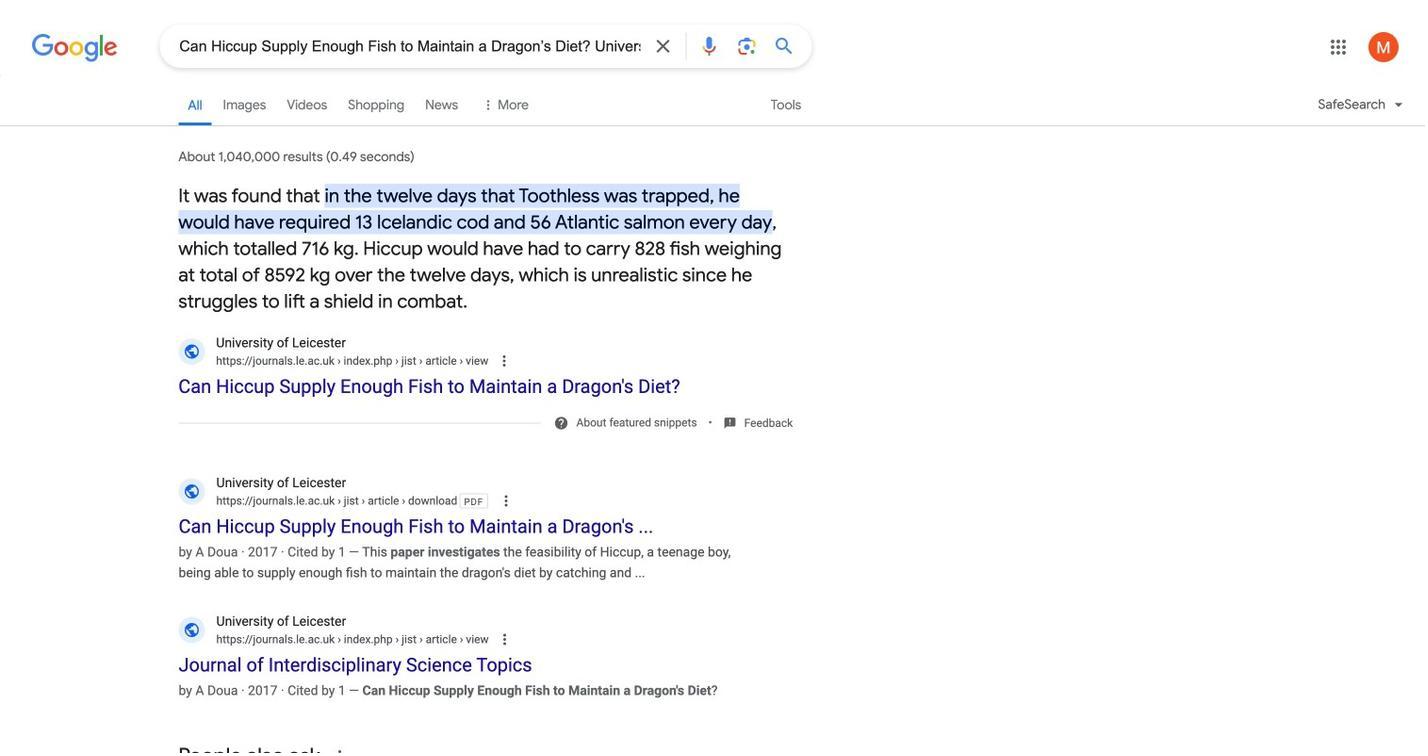 Task type: locate. For each thing, give the bounding box(es) containing it.
None text field
[[216, 353, 489, 370], [216, 493, 457, 510], [335, 495, 457, 508], [335, 633, 489, 646], [216, 353, 489, 370], [216, 493, 457, 510], [335, 495, 457, 508], [335, 633, 489, 646]]

search by voice image
[[698, 35, 721, 58]]

None text field
[[335, 355, 489, 368], [216, 631, 489, 648], [335, 355, 489, 368], [216, 631, 489, 648]]

None search field
[[0, 24, 812, 68]]

google image
[[31, 34, 118, 62]]

navigation
[[0, 83, 1426, 137]]



Task type: describe. For each thing, give the bounding box(es) containing it.
Search text field
[[179, 36, 640, 59]]

search by image image
[[736, 35, 758, 58]]



Task type: vqa. For each thing, say whether or not it's contained in the screenshot.
the Group
no



